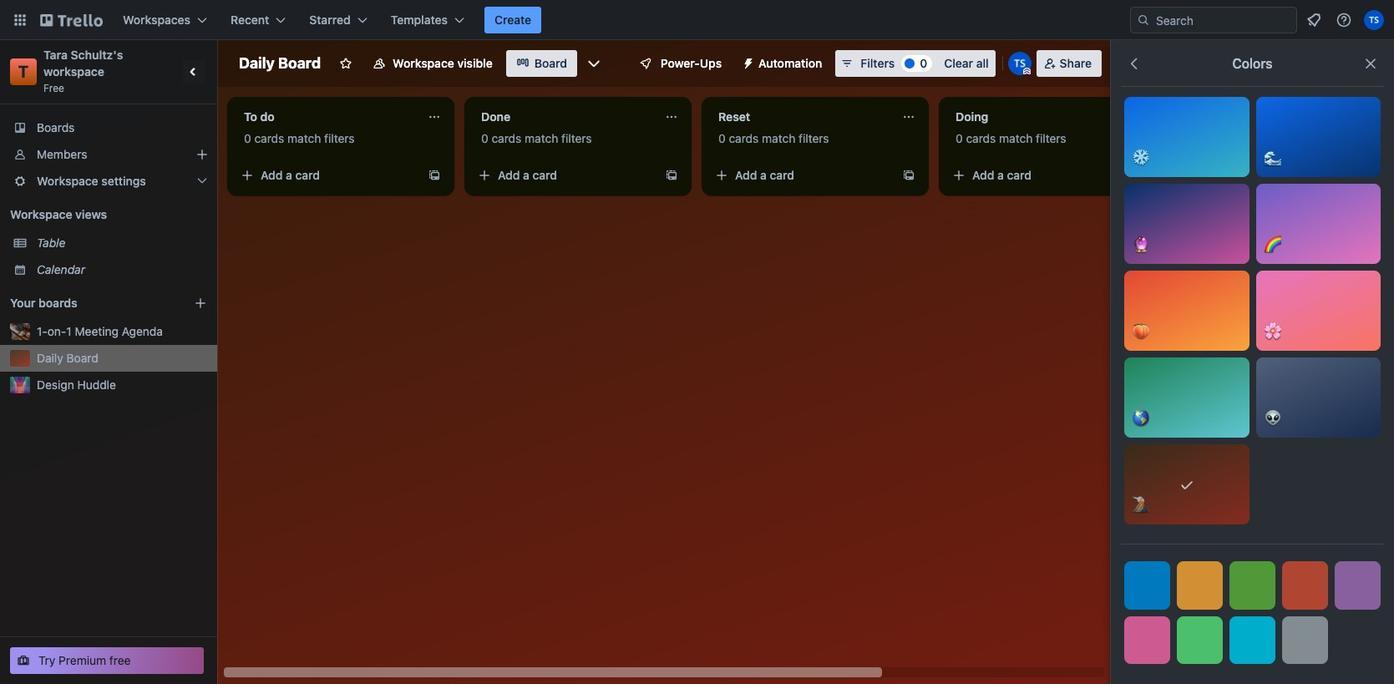 Task type: vqa. For each thing, say whether or not it's contained in the screenshot.
4 to the left
no



Task type: describe. For each thing, give the bounding box(es) containing it.
0 inside doing 0 cards match filters
[[956, 131, 963, 145]]

star or unstar board image
[[339, 57, 353, 70]]

colors
[[1233, 56, 1273, 71]]

🌈
[[1265, 237, 1282, 252]]

try premium free
[[38, 654, 131, 668]]

agenda
[[122, 324, 163, 339]]

🌸
[[1265, 323, 1282, 339]]

cards for done
[[492, 131, 522, 145]]

0 cards match filters for reset
[[719, 131, 830, 145]]

meeting
[[75, 324, 119, 339]]

workspace views
[[10, 207, 107, 221]]

members
[[37, 147, 87, 161]]

search image
[[1138, 13, 1151, 27]]

add for create from template… image for reset
[[736, 168, 758, 182]]

workspace for workspace visible
[[393, 56, 455, 70]]

share button
[[1037, 50, 1102, 77]]

🍑
[[1133, 323, 1150, 339]]

filters for done
[[562, 131, 592, 145]]

your
[[10, 296, 36, 310]]

t
[[18, 62, 29, 81]]

to
[[244, 109, 257, 124]]

add a card button for create from template… image associated with done
[[471, 162, 659, 189]]

boards
[[37, 120, 75, 135]]

table
[[37, 236, 66, 250]]

1 add a card from the left
[[261, 168, 320, 182]]

1 create from template… image from the left
[[428, 169, 441, 182]]

daily board inside board name text box
[[239, 54, 321, 72]]

boards link
[[0, 115, 217, 141]]

4 add from the left
[[973, 168, 995, 182]]

automation
[[759, 56, 823, 70]]

this member is an admin of this board. image
[[1024, 68, 1031, 75]]

match for done
[[525, 131, 559, 145]]

filters
[[861, 56, 895, 70]]

automation button
[[736, 50, 833, 77]]

sm image
[[736, 50, 759, 74]]

do
[[260, 109, 275, 124]]

recent
[[231, 13, 269, 27]]

4 a from the left
[[998, 168, 1005, 182]]

templates
[[391, 13, 448, 27]]

power-
[[661, 56, 700, 70]]

daily board inside daily board link
[[37, 351, 98, 365]]

workspace visible
[[393, 56, 493, 70]]

card for create from template… image for reset add a card button
[[770, 168, 795, 182]]

1 vertical spatial daily
[[37, 351, 63, 365]]

visible
[[458, 56, 493, 70]]

try premium free button
[[10, 648, 204, 675]]

starred
[[310, 13, 351, 27]]

members link
[[0, 141, 217, 168]]

4 add a card from the left
[[973, 168, 1032, 182]]

filters for to do
[[324, 131, 355, 145]]

workspace
[[43, 64, 104, 79]]

Search field
[[1151, 8, 1297, 33]]

a for create from template… image for reset
[[761, 168, 767, 182]]

tara schultz's workspace link
[[43, 48, 126, 79]]

card for add a card button related to create from template… image associated with done
[[533, 168, 558, 182]]

filters inside doing 0 cards match filters
[[1037, 131, 1067, 145]]

create
[[495, 13, 532, 27]]

workspace settings button
[[0, 168, 217, 195]]

1-on-1 meeting agenda link
[[37, 323, 207, 340]]

add a card button for create from template… image for reset
[[709, 162, 896, 189]]

🌊
[[1265, 150, 1282, 165]]

match for to do
[[288, 131, 321, 145]]

0 for reset
[[719, 131, 726, 145]]

customize views image
[[586, 55, 603, 72]]

done
[[481, 109, 511, 124]]

on-
[[47, 324, 66, 339]]

a for create from template… image associated with done
[[523, 168, 530, 182]]

power-ups
[[661, 56, 722, 70]]

daily board link
[[37, 350, 207, 367]]

back to home image
[[40, 7, 103, 33]]

power-ups button
[[628, 50, 732, 77]]

Board name text field
[[231, 50, 329, 77]]

add a card button for 1st create from template… image from the left
[[234, 162, 421, 189]]

doing 0 cards match filters
[[956, 109, 1067, 145]]

create from template… image for done
[[665, 169, 679, 182]]

cards inside doing 0 cards match filters
[[967, 131, 997, 145]]

❄️
[[1133, 150, 1150, 165]]

cards for to do
[[254, 131, 284, 145]]

design huddle
[[37, 378, 116, 392]]

calendar link
[[37, 262, 207, 278]]

all
[[977, 56, 989, 70]]

0 horizontal spatial tara schultz (taraschultz7) image
[[1009, 52, 1032, 75]]

boards
[[38, 296, 77, 310]]

filters for reset
[[799, 131, 830, 145]]

huddle
[[77, 378, 116, 392]]

card for add a card button corresponding to 1st create from template… image from the left
[[296, 168, 320, 182]]

2 add a card from the left
[[498, 168, 558, 182]]

add for 1st create from template… image from the left
[[261, 168, 283, 182]]

1-on-1 meeting agenda
[[37, 324, 163, 339]]

your boards with 3 items element
[[10, 293, 169, 313]]

workspace for workspace views
[[10, 207, 72, 221]]



Task type: locate. For each thing, give the bounding box(es) containing it.
table link
[[37, 235, 207, 252]]

0 notifications image
[[1305, 10, 1325, 30]]

card down 'done' text field
[[533, 168, 558, 182]]

clear
[[945, 56, 974, 70]]

3 match from the left
[[762, 131, 796, 145]]

add a card down done
[[498, 168, 558, 182]]

board left customize views icon in the left top of the page
[[535, 56, 568, 70]]

2 add a card button from the left
[[471, 162, 659, 189]]

2 cards from the left
[[492, 131, 522, 145]]

card
[[296, 168, 320, 182], [533, 168, 558, 182], [770, 168, 795, 182], [1008, 168, 1032, 182]]

workspace
[[393, 56, 455, 70], [37, 174, 98, 188], [10, 207, 72, 221]]

filters down to do text box
[[324, 131, 355, 145]]

a down doing 0 cards match filters
[[998, 168, 1005, 182]]

add for create from template… image associated with done
[[498, 168, 520, 182]]

2 add from the left
[[498, 168, 520, 182]]

filters down 'doing' text field
[[1037, 131, 1067, 145]]

4 cards from the left
[[967, 131, 997, 145]]

open information menu image
[[1336, 12, 1353, 28]]

2 horizontal spatial board
[[535, 56, 568, 70]]

board inside text box
[[278, 54, 321, 72]]

tara schultz (taraschultz7) image right open information menu icon on the top right of the page
[[1365, 10, 1385, 30]]

add a card button down "reset" 'text field'
[[709, 162, 896, 189]]

0 cards match filters for done
[[481, 131, 592, 145]]

cards down reset
[[729, 131, 759, 145]]

match for reset
[[762, 131, 796, 145]]

clear all
[[945, 56, 989, 70]]

1 match from the left
[[288, 131, 321, 145]]

add a card button
[[234, 162, 421, 189], [471, 162, 659, 189], [709, 162, 896, 189], [946, 162, 1133, 189]]

match down "reset" 'text field'
[[762, 131, 796, 145]]

0 down doing
[[956, 131, 963, 145]]

add down doing 0 cards match filters
[[973, 168, 995, 182]]

0 left clear
[[920, 56, 928, 70]]

1 cards from the left
[[254, 131, 284, 145]]

3 0 cards match filters from the left
[[719, 131, 830, 145]]

card down doing 0 cards match filters
[[1008, 168, 1032, 182]]

1 0 cards match filters from the left
[[244, 131, 355, 145]]

workspaces button
[[113, 7, 217, 33]]

filters down 'done' text field
[[562, 131, 592, 145]]

cards down the do
[[254, 131, 284, 145]]

board link
[[506, 50, 578, 77]]

match down 'done' text field
[[525, 131, 559, 145]]

workspace settings
[[37, 174, 146, 188]]

0 cards match filters for to do
[[244, 131, 355, 145]]

2 card from the left
[[533, 168, 558, 182]]

Doing text field
[[946, 104, 1130, 130]]

try
[[38, 654, 56, 668]]

share
[[1060, 56, 1092, 70]]

create from template… image for reset
[[903, 169, 916, 182]]

4 card from the left
[[1008, 168, 1032, 182]]

add down done
[[498, 168, 520, 182]]

add a card down reset
[[736, 168, 795, 182]]

daily board down "recent" dropdown button
[[239, 54, 321, 72]]

Done text field
[[471, 104, 655, 130]]

workspace inside button
[[393, 56, 455, 70]]

3 add a card from the left
[[736, 168, 795, 182]]

2 0 cards match filters from the left
[[481, 131, 592, 145]]

calendar
[[37, 262, 85, 277]]

workspace up table
[[10, 207, 72, 221]]

recent button
[[221, 7, 296, 33]]

1 horizontal spatial daily board
[[239, 54, 321, 72]]

add board image
[[194, 297, 207, 310]]

0 horizontal spatial daily
[[37, 351, 63, 365]]

1 a from the left
[[286, 168, 292, 182]]

match down 'doing' text field
[[1000, 131, 1033, 145]]

🌎
[[1133, 410, 1150, 425]]

1 horizontal spatial board
[[278, 54, 321, 72]]

0 horizontal spatial 0 cards match filters
[[244, 131, 355, 145]]

1 horizontal spatial tara schultz (taraschultz7) image
[[1365, 10, 1385, 30]]

board up design huddle
[[66, 351, 98, 365]]

card down to do text box
[[296, 168, 320, 182]]

0 vertical spatial daily board
[[239, 54, 321, 72]]

filters down "reset" 'text field'
[[799, 131, 830, 145]]

board
[[278, 54, 321, 72], [535, 56, 568, 70], [66, 351, 98, 365]]

1 vertical spatial daily board
[[37, 351, 98, 365]]

views
[[75, 207, 107, 221]]

1 vertical spatial workspace
[[37, 174, 98, 188]]

primary element
[[0, 0, 1395, 40]]

1 filters from the left
[[324, 131, 355, 145]]

0 down to
[[244, 131, 251, 145]]

add a card down doing 0 cards match filters
[[973, 168, 1032, 182]]

Reset text field
[[709, 104, 893, 130]]

a down "reset" 'text field'
[[761, 168, 767, 182]]

0 vertical spatial tara schultz (taraschultz7) image
[[1365, 10, 1385, 30]]

reset
[[719, 109, 751, 124]]

workspace down members on the top of the page
[[37, 174, 98, 188]]

0 cards match filters
[[244, 131, 355, 145], [481, 131, 592, 145], [719, 131, 830, 145]]

3 add a card button from the left
[[709, 162, 896, 189]]

1 add a card button from the left
[[234, 162, 421, 189]]

1 vertical spatial tara schultz (taraschultz7) image
[[1009, 52, 1032, 75]]

add a card button down doing 0 cards match filters
[[946, 162, 1133, 189]]

premium
[[59, 654, 106, 668]]

free
[[109, 654, 131, 668]]

1 card from the left
[[296, 168, 320, 182]]

2 vertical spatial workspace
[[10, 207, 72, 221]]

templates button
[[381, 7, 475, 33]]

tara schultz's workspace free
[[43, 48, 126, 94]]

4 match from the left
[[1000, 131, 1033, 145]]

2 match from the left
[[525, 131, 559, 145]]

cards down doing
[[967, 131, 997, 145]]

1
[[66, 324, 72, 339]]

add a card button down to do text box
[[234, 162, 421, 189]]

2 horizontal spatial 0 cards match filters
[[719, 131, 830, 145]]

to do
[[244, 109, 275, 124]]

workspaces
[[123, 13, 191, 27]]

1 horizontal spatial 0 cards match filters
[[481, 131, 592, 145]]

match inside doing 0 cards match filters
[[1000, 131, 1033, 145]]

3 a from the left
[[761, 168, 767, 182]]

0 for to do
[[244, 131, 251, 145]]

create from template… image
[[428, 169, 441, 182], [665, 169, 679, 182], [903, 169, 916, 182]]

design huddle link
[[37, 377, 207, 394]]

a
[[286, 168, 292, 182], [523, 168, 530, 182], [761, 168, 767, 182], [998, 168, 1005, 182]]

schultz's
[[71, 48, 123, 62]]

board inside "link"
[[535, 56, 568, 70]]

settings
[[101, 174, 146, 188]]

workspace inside popup button
[[37, 174, 98, 188]]

0 down reset
[[719, 131, 726, 145]]

card down "reset" 'text field'
[[770, 168, 795, 182]]

t link
[[10, 59, 37, 85]]

0 cards match filters down 'done' text field
[[481, 131, 592, 145]]

daily board
[[239, 54, 321, 72], [37, 351, 98, 365]]

To do text field
[[234, 104, 418, 130]]

2 a from the left
[[523, 168, 530, 182]]

match down to do text box
[[288, 131, 321, 145]]

ups
[[700, 56, 722, 70]]

4 filters from the left
[[1037, 131, 1067, 145]]

0
[[920, 56, 928, 70], [244, 131, 251, 145], [481, 131, 489, 145], [719, 131, 726, 145], [956, 131, 963, 145]]

4 add a card button from the left
[[946, 162, 1133, 189]]

workspace for workspace settings
[[37, 174, 98, 188]]

0 cards match filters down "reset" 'text field'
[[719, 131, 830, 145]]

add down the do
[[261, 168, 283, 182]]

daily board down 1
[[37, 351, 98, 365]]

add
[[261, 168, 283, 182], [498, 168, 520, 182], [736, 168, 758, 182], [973, 168, 995, 182]]

daily
[[239, 54, 275, 72], [37, 351, 63, 365]]

0 down done
[[481, 131, 489, 145]]

cards
[[254, 131, 284, 145], [492, 131, 522, 145], [729, 131, 759, 145], [967, 131, 997, 145]]

1 horizontal spatial create from template… image
[[665, 169, 679, 182]]

🌋
[[1133, 497, 1150, 512]]

1 add from the left
[[261, 168, 283, 182]]

add a card
[[261, 168, 320, 182], [498, 168, 558, 182], [736, 168, 795, 182], [973, 168, 1032, 182]]

a down 'done' text field
[[523, 168, 530, 182]]

match
[[288, 131, 321, 145], [525, 131, 559, 145], [762, 131, 796, 145], [1000, 131, 1033, 145]]

design
[[37, 378, 74, 392]]

0 cards match filters down to do text box
[[244, 131, 355, 145]]

1-
[[37, 324, 47, 339]]

add down reset
[[736, 168, 758, 182]]

3 create from template… image from the left
[[903, 169, 916, 182]]

daily up design
[[37, 351, 63, 365]]

3 card from the left
[[770, 168, 795, 182]]

👽
[[1265, 410, 1282, 425]]

clear all button
[[938, 50, 996, 77]]

add a card button down 'done' text field
[[471, 162, 659, 189]]

tara
[[43, 48, 68, 62]]

2 filters from the left
[[562, 131, 592, 145]]

daily down "recent" dropdown button
[[239, 54, 275, 72]]

filters
[[324, 131, 355, 145], [562, 131, 592, 145], [799, 131, 830, 145], [1037, 131, 1067, 145]]

0 horizontal spatial create from template… image
[[428, 169, 441, 182]]

add a card down the do
[[261, 168, 320, 182]]

1 horizontal spatial daily
[[239, 54, 275, 72]]

workspace navigation collapse icon image
[[182, 60, 206, 84]]

daily inside board name text box
[[239, 54, 275, 72]]

3 add from the left
[[736, 168, 758, 182]]

tara schultz (taraschultz7) image
[[1365, 10, 1385, 30], [1009, 52, 1032, 75]]

3 filters from the left
[[799, 131, 830, 145]]

free
[[43, 82, 64, 94]]

starred button
[[299, 7, 378, 33]]

🔮
[[1133, 237, 1150, 252]]

a down to do text box
[[286, 168, 292, 182]]

workspace visible button
[[363, 50, 503, 77]]

card for 4th add a card button from left
[[1008, 168, 1032, 182]]

tara schultz (taraschultz7) image right all
[[1009, 52, 1032, 75]]

cards down done
[[492, 131, 522, 145]]

doing
[[956, 109, 989, 124]]

board left star or unstar board icon at the left top of page
[[278, 54, 321, 72]]

0 horizontal spatial board
[[66, 351, 98, 365]]

0 vertical spatial daily
[[239, 54, 275, 72]]

workspace down 'templates' dropdown button
[[393, 56, 455, 70]]

a for 1st create from template… image from the left
[[286, 168, 292, 182]]

your boards
[[10, 296, 77, 310]]

cards for reset
[[729, 131, 759, 145]]

2 create from template… image from the left
[[665, 169, 679, 182]]

0 horizontal spatial daily board
[[37, 351, 98, 365]]

2 horizontal spatial create from template… image
[[903, 169, 916, 182]]

3 cards from the left
[[729, 131, 759, 145]]

0 for done
[[481, 131, 489, 145]]

create button
[[485, 7, 542, 33]]

0 vertical spatial workspace
[[393, 56, 455, 70]]



